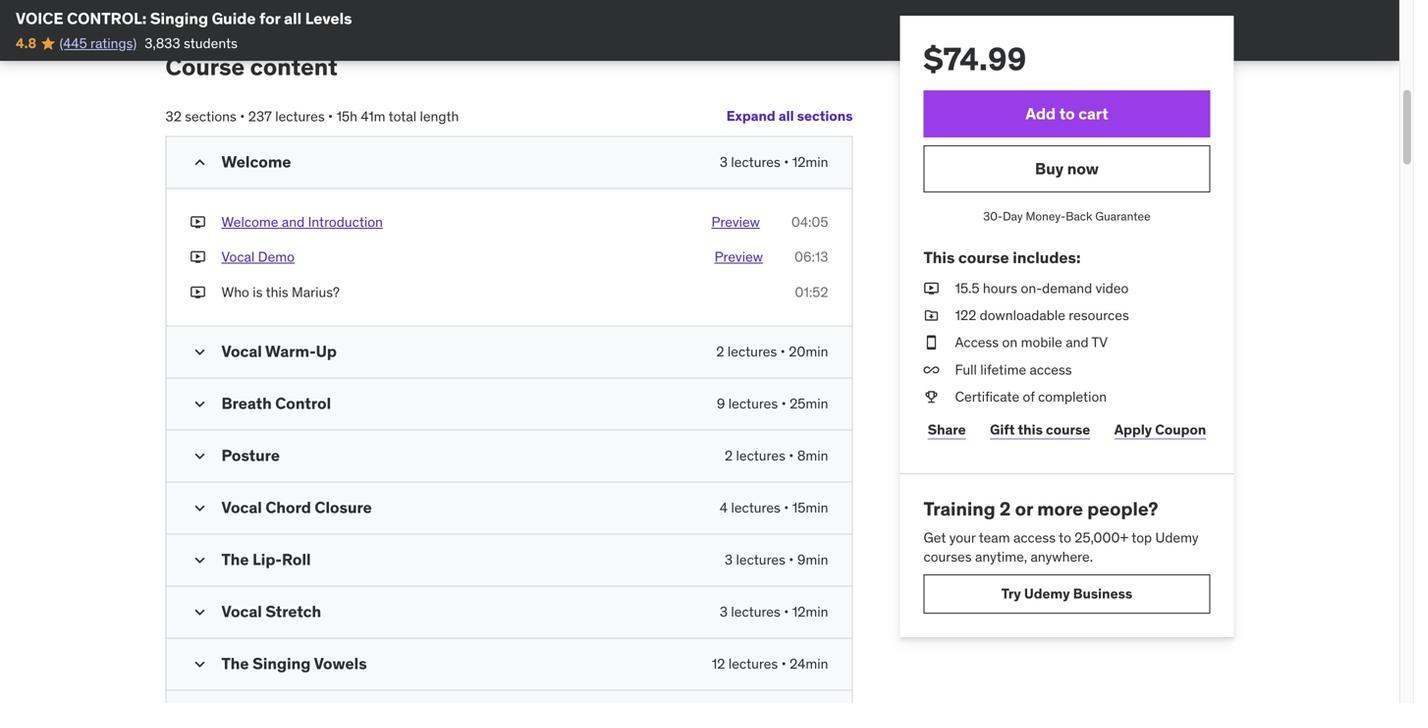 Task type: locate. For each thing, give the bounding box(es) containing it.
3 up 12
[[720, 603, 728, 621]]

and left tv on the right
[[1066, 334, 1089, 351]]

course up hours
[[959, 247, 1009, 267]]

2 lectures • 20min
[[716, 343, 829, 360]]

this right "is" on the left of page
[[266, 283, 288, 301]]

small image left vocal stretch
[[190, 602, 210, 622]]

this right gift
[[1018, 421, 1043, 439]]

12min
[[792, 153, 829, 171], [792, 603, 829, 621]]

4 lectures • 15min
[[720, 499, 829, 517]]

1 vertical spatial access
[[1014, 529, 1056, 546]]

12min up 24min
[[792, 603, 829, 621]]

xsmall image
[[190, 248, 206, 267], [924, 306, 940, 325], [924, 333, 940, 352], [924, 360, 940, 380], [924, 387, 940, 407]]

1 small image from the top
[[190, 153, 210, 172]]

downloadable
[[980, 307, 1066, 324]]

1 vertical spatial 3 lectures • 12min
[[720, 603, 829, 621]]

1 horizontal spatial this
[[1018, 421, 1043, 439]]

lip-
[[253, 549, 282, 570]]

lifetime
[[981, 361, 1027, 378]]

all
[[284, 8, 302, 28], [779, 107, 794, 125]]

• left 15min
[[784, 499, 789, 517]]

preview left the 06:13
[[715, 248, 763, 266]]

udemy right 'try'
[[1024, 585, 1070, 603]]

certificate of completion
[[955, 388, 1107, 406]]

guarantee
[[1096, 209, 1151, 224]]

3
[[720, 153, 728, 171], [725, 551, 733, 569], [720, 603, 728, 621]]

welcome up vocal demo
[[222, 213, 278, 231]]

1 the from the top
[[222, 549, 249, 570]]

12min for vocal stretch
[[792, 603, 829, 621]]

xsmall image
[[190, 213, 206, 232], [924, 279, 940, 298], [190, 283, 206, 302]]

xsmall image for 01:52
[[190, 283, 206, 302]]

4 small image from the top
[[190, 550, 210, 570]]

this
[[266, 283, 288, 301], [1018, 421, 1043, 439]]

welcome for welcome and introduction
[[222, 213, 278, 231]]

4 vocal from the top
[[222, 602, 262, 622]]

total
[[389, 107, 417, 125]]

• left 9min
[[789, 551, 794, 569]]

1 to from the top
[[1060, 104, 1075, 124]]

and
[[282, 213, 305, 231], [1066, 334, 1089, 351]]

sections right expand
[[797, 107, 853, 125]]

15.5
[[955, 279, 980, 297]]

the lip-roll
[[222, 549, 311, 570]]

xsmall image left vocal demo button
[[190, 248, 206, 267]]

06:13
[[795, 248, 829, 266]]

1 horizontal spatial udemy
[[1156, 529, 1199, 546]]

12 lectures • 24min
[[712, 655, 829, 673]]

vocal up who
[[222, 248, 255, 266]]

1 vertical spatial preview
[[715, 248, 763, 266]]

access down the mobile
[[1030, 361, 1072, 378]]

money-
[[1026, 209, 1066, 224]]

to left cart
[[1060, 104, 1075, 124]]

0 vertical spatial 3
[[720, 153, 728, 171]]

1 12min from the top
[[792, 153, 829, 171]]

to up anywhere.
[[1059, 529, 1072, 546]]

lectures for warm-
[[728, 343, 777, 360]]

• left 20min
[[781, 343, 786, 360]]

small image left the lip-roll
[[190, 550, 210, 570]]

sections
[[797, 107, 853, 125], [185, 107, 237, 125]]

small image
[[190, 342, 210, 362], [190, 394, 210, 414], [190, 498, 210, 518], [190, 550, 210, 570], [190, 602, 210, 622], [190, 655, 210, 674]]

small image
[[190, 153, 210, 172], [190, 446, 210, 466]]

welcome inside button
[[222, 213, 278, 231]]

sections right 32
[[185, 107, 237, 125]]

15.5 hours on-demand video
[[955, 279, 1129, 297]]

welcome and introduction button
[[222, 213, 383, 232]]

voice
[[16, 8, 63, 28]]

xsmall image for full
[[924, 360, 940, 380]]

1 vertical spatial 2
[[725, 447, 733, 464]]

resources
[[1069, 307, 1129, 324]]

0 vertical spatial 12min
[[792, 153, 829, 171]]

control:
[[67, 8, 147, 28]]

0 vertical spatial to
[[1060, 104, 1075, 124]]

back
[[1066, 209, 1093, 224]]

vocal inside button
[[222, 248, 255, 266]]

237
[[248, 107, 272, 125]]

singing down vocal stretch
[[253, 654, 311, 674]]

2 vertical spatial 3
[[720, 603, 728, 621]]

0 vertical spatial the
[[222, 549, 249, 570]]

small image left the chord
[[190, 498, 210, 518]]

0 horizontal spatial course
[[959, 247, 1009, 267]]

3 lectures • 12min down 3 lectures • 9min
[[720, 603, 829, 621]]

1 horizontal spatial and
[[1066, 334, 1089, 351]]

course down completion
[[1046, 421, 1091, 439]]

• left 24min
[[782, 655, 787, 673]]

3 lectures • 12min down expand all sections "dropdown button"
[[720, 153, 829, 171]]

the for the lip-roll
[[222, 549, 249, 570]]

0 horizontal spatial udemy
[[1024, 585, 1070, 603]]

small image left "the singing vowels"
[[190, 655, 210, 674]]

lectures up 12 lectures • 24min
[[731, 603, 781, 621]]

roll
[[282, 549, 311, 570]]

business
[[1073, 585, 1133, 603]]

lectures left 9min
[[736, 551, 786, 569]]

and up demo
[[282, 213, 305, 231]]

9
[[717, 395, 725, 412]]

1 vertical spatial course
[[1046, 421, 1091, 439]]

courses
[[924, 548, 972, 566]]

who
[[222, 283, 249, 301]]

1 3 lectures • 12min from the top
[[720, 153, 829, 171]]

1 vertical spatial all
[[779, 107, 794, 125]]

2 12min from the top
[[792, 603, 829, 621]]

1 horizontal spatial singing
[[253, 654, 311, 674]]

vocal for vocal stretch
[[222, 602, 262, 622]]

3 lectures • 12min for vocal stretch
[[720, 603, 829, 621]]

all right expand
[[779, 107, 794, 125]]

xsmall image for 122
[[924, 306, 940, 325]]

2 3 lectures • 12min from the top
[[720, 603, 829, 621]]

2 left or
[[1000, 497, 1011, 521]]

lectures for control
[[729, 395, 778, 412]]

1 vertical spatial 12min
[[792, 603, 829, 621]]

this
[[924, 247, 955, 267]]

xsmall image up share
[[924, 387, 940, 407]]

small image for welcome
[[190, 153, 210, 172]]

xsmall image left full
[[924, 360, 940, 380]]

1 vertical spatial small image
[[190, 446, 210, 466]]

• left 25min
[[781, 395, 787, 412]]

chord
[[266, 497, 311, 518]]

more
[[1037, 497, 1083, 521]]

0 vertical spatial preview
[[712, 213, 760, 231]]

preview for 04:05
[[712, 213, 760, 231]]

lectures for singing
[[729, 655, 778, 673]]

1 horizontal spatial all
[[779, 107, 794, 125]]

20min
[[789, 343, 829, 360]]

access down or
[[1014, 529, 1056, 546]]

lectures right 9
[[729, 395, 778, 412]]

lectures for stretch
[[731, 603, 781, 621]]

team
[[979, 529, 1010, 546]]

1 vertical spatial udemy
[[1024, 585, 1070, 603]]

2 welcome from the top
[[222, 213, 278, 231]]

preview left 04:05
[[712, 213, 760, 231]]

lectures left 8min
[[736, 447, 786, 464]]

3 vocal from the top
[[222, 497, 262, 518]]

is
[[253, 283, 263, 301]]

course content
[[166, 52, 338, 81]]

apply coupon button
[[1110, 411, 1211, 450]]

small image left vocal warm-up
[[190, 342, 210, 362]]

15h 41m
[[337, 107, 386, 125]]

the for the singing vowels
[[222, 654, 249, 674]]

and inside button
[[282, 213, 305, 231]]

full lifetime access
[[955, 361, 1072, 378]]

1 vertical spatial welcome
[[222, 213, 278, 231]]

lectures right 4
[[731, 499, 781, 517]]

1 welcome from the top
[[222, 152, 291, 172]]

0 vertical spatial access
[[1030, 361, 1072, 378]]

2 up 4
[[725, 447, 733, 464]]

1 vertical spatial 3
[[725, 551, 733, 569]]

vocal
[[222, 248, 255, 266], [222, 341, 262, 361], [222, 497, 262, 518], [222, 602, 262, 622]]

2 small image from the top
[[190, 446, 210, 466]]

2 to from the top
[[1059, 529, 1072, 546]]

guide
[[212, 8, 256, 28]]

welcome down 237
[[222, 152, 291, 172]]

0 vertical spatial 3 lectures • 12min
[[720, 153, 829, 171]]

3 down expand
[[720, 153, 728, 171]]

welcome for welcome
[[222, 152, 291, 172]]

all right for
[[284, 8, 302, 28]]

2 vocal from the top
[[222, 341, 262, 361]]

32
[[166, 107, 182, 125]]

0 vertical spatial 2
[[716, 343, 724, 360]]

people?
[[1088, 497, 1159, 521]]

• for vocal stretch
[[784, 603, 789, 621]]

share button
[[924, 411, 970, 450]]

0 horizontal spatial sections
[[185, 107, 237, 125]]

6 small image from the top
[[190, 655, 210, 674]]

lectures right 12
[[729, 655, 778, 673]]

lectures up 9 lectures • 25min
[[728, 343, 777, 360]]

xsmall image left 122
[[924, 306, 940, 325]]

vocal left stretch at the bottom
[[222, 602, 262, 622]]

1 sections from the left
[[797, 107, 853, 125]]

• down expand all sections "dropdown button"
[[784, 153, 789, 171]]

buy now
[[1035, 159, 1099, 179]]

sections inside "dropdown button"
[[797, 107, 853, 125]]

access inside training 2 or more people? get your team access to 25,000+ top udemy courses anytime, anywhere.
[[1014, 529, 1056, 546]]

lectures
[[275, 107, 325, 125], [731, 153, 781, 171], [728, 343, 777, 360], [729, 395, 778, 412], [736, 447, 786, 464], [731, 499, 781, 517], [736, 551, 786, 569], [731, 603, 781, 621], [729, 655, 778, 673]]

1 small image from the top
[[190, 342, 210, 362]]

small image left posture
[[190, 446, 210, 466]]

2 the from the top
[[222, 654, 249, 674]]

• left 8min
[[789, 447, 794, 464]]

the down vocal stretch
[[222, 654, 249, 674]]

2 vertical spatial 2
[[1000, 497, 1011, 521]]

3 lectures • 12min for welcome
[[720, 153, 829, 171]]

0 horizontal spatial and
[[282, 213, 305, 231]]

singing up the '3,833 students'
[[150, 8, 208, 28]]

2 for posture
[[725, 447, 733, 464]]

vocal chord closure
[[222, 497, 372, 518]]

small image down course
[[190, 153, 210, 172]]

1 vertical spatial to
[[1059, 529, 1072, 546]]

vocal left the chord
[[222, 497, 262, 518]]

1 horizontal spatial sections
[[797, 107, 853, 125]]

singing
[[150, 8, 208, 28], [253, 654, 311, 674]]

the left lip-
[[222, 549, 249, 570]]

12min down expand all sections "dropdown button"
[[792, 153, 829, 171]]

the singing vowels
[[222, 654, 367, 674]]

0 vertical spatial this
[[266, 283, 288, 301]]

0 vertical spatial singing
[[150, 8, 208, 28]]

3 small image from the top
[[190, 498, 210, 518]]

5 small image from the top
[[190, 602, 210, 622]]

2 up 9
[[716, 343, 724, 360]]

1 vertical spatial the
[[222, 654, 249, 674]]

0 vertical spatial all
[[284, 8, 302, 28]]

get
[[924, 529, 946, 546]]

0 vertical spatial and
[[282, 213, 305, 231]]

• for posture
[[789, 447, 794, 464]]

0 horizontal spatial this
[[266, 283, 288, 301]]

0 vertical spatial welcome
[[222, 152, 291, 172]]

lectures down expand
[[731, 153, 781, 171]]

3 down 4
[[725, 551, 733, 569]]

preview
[[712, 213, 760, 231], [715, 248, 763, 266]]

1 vocal from the top
[[222, 248, 255, 266]]

0 vertical spatial udemy
[[1156, 529, 1199, 546]]

0 vertical spatial small image
[[190, 153, 210, 172]]

gift this course link
[[986, 411, 1095, 450]]

access
[[955, 334, 999, 351]]

breath
[[222, 393, 272, 413]]

(445
[[59, 34, 87, 52]]

vocal demo button
[[222, 248, 295, 267]]

gift
[[990, 421, 1015, 439]]

small image for vocal stretch
[[190, 602, 210, 622]]

25,000+
[[1075, 529, 1129, 546]]

udemy right top
[[1156, 529, 1199, 546]]

lectures for lip-
[[736, 551, 786, 569]]

• down 3 lectures • 9min
[[784, 603, 789, 621]]

vocal left warm-
[[222, 341, 262, 361]]

xsmall image left access
[[924, 333, 940, 352]]

course
[[959, 247, 1009, 267], [1046, 421, 1091, 439]]

small image left breath
[[190, 394, 210, 414]]

closure
[[315, 497, 372, 518]]

control
[[275, 393, 331, 413]]

•
[[240, 107, 245, 125], [328, 107, 333, 125], [784, 153, 789, 171], [781, 343, 786, 360], [781, 395, 787, 412], [789, 447, 794, 464], [784, 499, 789, 517], [789, 551, 794, 569], [784, 603, 789, 621], [782, 655, 787, 673]]

4
[[720, 499, 728, 517]]

2 small image from the top
[[190, 394, 210, 414]]



Task type: vqa. For each thing, say whether or not it's contained in the screenshot.
4th small image from the bottom of the page
yes



Task type: describe. For each thing, give the bounding box(es) containing it.
try
[[1002, 585, 1021, 603]]

0 horizontal spatial singing
[[150, 8, 208, 28]]

vocal for vocal demo
[[222, 248, 255, 266]]

lectures for chord
[[731, 499, 781, 517]]

includes:
[[1013, 247, 1081, 267]]

who is this marius?
[[222, 283, 340, 301]]

voice control: singing guide for all levels
[[16, 8, 352, 28]]

$74.99 add to cart
[[924, 39, 1109, 124]]

day
[[1003, 209, 1023, 224]]

12
[[712, 655, 725, 673]]

15min
[[793, 499, 829, 517]]

0 vertical spatial course
[[959, 247, 1009, 267]]

buy now button
[[924, 145, 1211, 193]]

xsmall image for access
[[924, 333, 940, 352]]

3 for lip-
[[725, 551, 733, 569]]

levels
[[305, 8, 352, 28]]

tv
[[1092, 334, 1108, 351]]

3 for stretch
[[720, 603, 728, 621]]

vocal stretch
[[222, 602, 321, 622]]

students
[[184, 34, 238, 52]]

vowels
[[314, 654, 367, 674]]

small image for vocal chord closure
[[190, 498, 210, 518]]

length
[[420, 107, 459, 125]]

introduction
[[308, 213, 383, 231]]

breath control
[[222, 393, 331, 413]]

lectures right 237
[[275, 107, 325, 125]]

2 sections from the left
[[185, 107, 237, 125]]

vocal demo
[[222, 248, 295, 266]]

xsmall image for certificate
[[924, 387, 940, 407]]

warm-
[[265, 341, 316, 361]]

gift this course
[[990, 421, 1091, 439]]

3,833
[[145, 34, 180, 52]]

1 vertical spatial this
[[1018, 421, 1043, 439]]

small image for breath control
[[190, 394, 210, 414]]

marius?
[[292, 283, 340, 301]]

posture
[[222, 445, 280, 465]]

try udemy business link
[[924, 575, 1211, 614]]

demand
[[1042, 279, 1092, 297]]

on-
[[1021, 279, 1042, 297]]

• left 15h 41m
[[328, 107, 333, 125]]

1 vertical spatial singing
[[253, 654, 311, 674]]

up
[[316, 341, 337, 361]]

video
[[1096, 279, 1129, 297]]

4.8
[[16, 34, 37, 52]]

small image for the lip-roll
[[190, 550, 210, 570]]

1 vertical spatial and
[[1066, 334, 1089, 351]]

udemy inside try udemy business link
[[1024, 585, 1070, 603]]

apply coupon
[[1115, 421, 1206, 439]]

• for welcome
[[784, 153, 789, 171]]

all inside "dropdown button"
[[779, 107, 794, 125]]

xsmall image for preview
[[190, 213, 206, 232]]

vocal for vocal warm-up
[[222, 341, 262, 361]]

(445 ratings)
[[59, 34, 137, 52]]

anywhere.
[[1031, 548, 1093, 566]]

• for the lip-roll
[[789, 551, 794, 569]]

0 horizontal spatial all
[[284, 8, 302, 28]]

training
[[924, 497, 996, 521]]

• left 237
[[240, 107, 245, 125]]

or
[[1015, 497, 1033, 521]]

try udemy business
[[1002, 585, 1133, 603]]

udemy inside training 2 or more people? get your team access to 25,000+ top udemy courses anytime, anywhere.
[[1156, 529, 1199, 546]]

expand all sections button
[[727, 97, 853, 136]]

full
[[955, 361, 977, 378]]

coupon
[[1155, 421, 1206, 439]]

9min
[[797, 551, 829, 569]]

now
[[1067, 159, 1099, 179]]

expand all sections
[[727, 107, 853, 125]]

2 for vocal warm-up
[[716, 343, 724, 360]]

12min for welcome
[[792, 153, 829, 171]]

to inside training 2 or more people? get your team access to 25,000+ top udemy courses anytime, anywhere.
[[1059, 529, 1072, 546]]

welcome and introduction
[[222, 213, 383, 231]]

share
[[928, 421, 966, 439]]

content
[[250, 52, 338, 81]]

apply
[[1115, 421, 1152, 439]]

122 downloadable resources
[[955, 307, 1129, 324]]

hours
[[983, 279, 1018, 297]]

to inside $74.99 add to cart
[[1060, 104, 1075, 124]]

• for vocal warm-up
[[781, 343, 786, 360]]

24min
[[790, 655, 829, 673]]

• for breath control
[[781, 395, 787, 412]]

01:52
[[795, 283, 829, 301]]

small image for the singing vowels
[[190, 655, 210, 674]]

training 2 or more people? get your team access to 25,000+ top udemy courses anytime, anywhere.
[[924, 497, 1199, 566]]

• for vocal chord closure
[[784, 499, 789, 517]]

small image for posture
[[190, 446, 210, 466]]

anytime,
[[975, 548, 1028, 566]]

30-day money-back guarantee
[[984, 209, 1151, 224]]

3 lectures • 9min
[[725, 551, 829, 569]]

your
[[950, 529, 976, 546]]

32 sections • 237 lectures • 15h 41m total length
[[166, 107, 459, 125]]

mobile
[[1021, 334, 1063, 351]]

cart
[[1079, 104, 1109, 124]]

preview for 06:13
[[715, 248, 763, 266]]

$74.99
[[924, 39, 1027, 79]]

add to cart button
[[924, 90, 1211, 138]]

1 horizontal spatial course
[[1046, 421, 1091, 439]]

• for the singing vowels
[[782, 655, 787, 673]]

access on mobile and tv
[[955, 334, 1108, 351]]

vocal for vocal chord closure
[[222, 497, 262, 518]]

9 lectures • 25min
[[717, 395, 829, 412]]

this course includes:
[[924, 247, 1081, 267]]

ratings)
[[90, 34, 137, 52]]

2 inside training 2 or more people? get your team access to 25,000+ top udemy courses anytime, anywhere.
[[1000, 497, 1011, 521]]

for
[[259, 8, 281, 28]]

demo
[[258, 248, 295, 266]]

stretch
[[266, 602, 321, 622]]

add
[[1026, 104, 1056, 124]]

small image for vocal warm-up
[[190, 342, 210, 362]]



